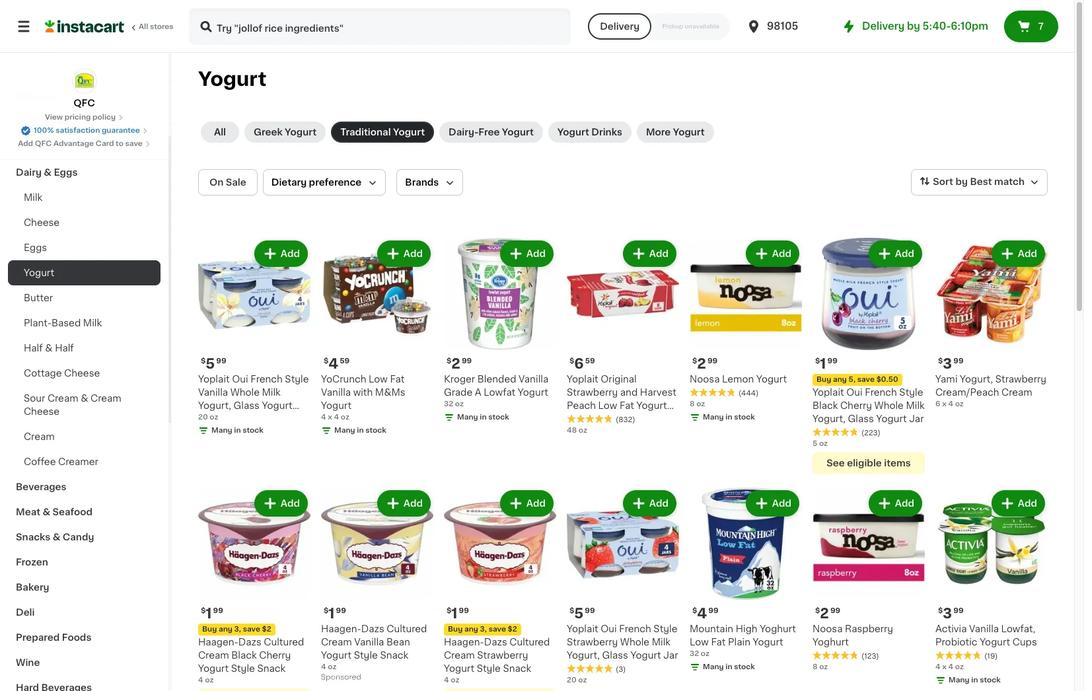 Task type: vqa. For each thing, say whether or not it's contained in the screenshot.
the top the Add
no



Task type: describe. For each thing, give the bounding box(es) containing it.
instacart logo image
[[45, 19, 124, 34]]

many for yoplait oui french style vanilla whole milk yogurt, glass yogurt jars
[[211, 427, 232, 434]]

on
[[209, 178, 224, 187]]

style inside haagen-dazs cultured cream strawberry yogurt style snack 4 oz
[[477, 664, 501, 673]]

5:40-
[[923, 21, 951, 31]]

yoplait oui french style black cherry whole milk yogurt, glass yogurt jar
[[813, 388, 925, 424]]

jar inside yoplait oui french style strawberry whole milk yogurt, glass yogurt jar
[[664, 651, 678, 660]]

yogurt inside kroger blended vanilla grade a lowfat yogurt 32 oz
[[518, 388, 548, 397]]

thanksgiving
[[16, 118, 79, 127]]

brands
[[405, 178, 439, 187]]

(223)
[[862, 430, 881, 437]]

black for haagen-
[[231, 651, 257, 660]]

buy for yoplait oui french style black cherry whole milk yogurt, glass yogurt jar
[[817, 376, 832, 383]]

many in stock for mountain high yoghurt low fat plain yogurt
[[703, 664, 755, 671]]

6 inside product group
[[575, 357, 584, 371]]

buy for haagen-dazs cultured cream strawberry yogurt style snack
[[448, 626, 463, 633]]

snack inside haagen-dazs cultured cream strawberry yogurt style snack 4 oz
[[503, 664, 531, 673]]

beverages link
[[8, 475, 161, 500]]

m&ms
[[375, 388, 406, 397]]

bean
[[387, 638, 410, 647]]

oui for strawberry
[[601, 625, 617, 634]]

stock down (19)
[[980, 677, 1001, 684]]

98105
[[767, 21, 799, 31]]

4 inside haagen-dazs cultured cream black cherry yogurt style snack 4 oz
[[198, 677, 203, 684]]

whole for yoplait oui french style strawberry whole milk yogurt, glass yogurt jar
[[620, 638, 650, 647]]

cottage cheese link
[[8, 361, 161, 386]]

jars
[[198, 414, 218, 424]]

many in stock down 4 x 4 oz
[[949, 677, 1001, 684]]

99 up yoplait oui french style vanilla whole milk yogurt, glass yogurt jars
[[216, 358, 226, 365]]

delivery for delivery
[[600, 22, 640, 31]]

(832)
[[616, 416, 635, 424]]

cheese inside sour cream & cream cheese
[[24, 407, 60, 416]]

seafood
[[53, 508, 93, 517]]

$ inside '$ 4 59'
[[324, 358, 329, 365]]

style inside haagen-dazs cultured cream black cherry yogurt style snack 4 oz
[[231, 664, 255, 673]]

3, for black
[[234, 626, 241, 633]]

4 inside haagen-dazs cultured cream strawberry yogurt style snack 4 oz
[[444, 677, 449, 684]]

milk inside yoplait oui french style black cherry whole milk yogurt, glass yogurt jar
[[906, 401, 925, 410]]

yoplait for yoplait original strawberry and harvest peach low fat yogurt cups yogurt pack
[[567, 375, 599, 384]]

yami yogurt, strawberry cream/peach cream 6 x 4 oz
[[936, 375, 1047, 408]]

2 vertical spatial x
[[943, 664, 947, 671]]

$ 3 99 for activia vanilla lowfat, probiotic yogurt cups
[[938, 607, 964, 621]]

activia
[[936, 625, 967, 634]]

buy any 3, save $2 for strawberry
[[448, 626, 517, 633]]

save for yoplait oui french style black cherry whole milk yogurt, glass yogurt jar
[[858, 376, 875, 383]]

yoplait for yoplait oui french style strawberry whole milk yogurt, glass yogurt jar
[[567, 625, 599, 634]]

cream inside yami yogurt, strawberry cream/peach cream 6 x 4 oz
[[1002, 388, 1033, 397]]

best match
[[970, 177, 1025, 186]]

dairy & eggs
[[16, 168, 78, 177]]

whole inside yoplait oui french style black cherry whole milk yogurt, glass yogurt jar
[[875, 401, 904, 410]]

add button for activia vanilla lowfat, probiotic yogurt cups
[[993, 492, 1044, 515]]

beverages
[[16, 482, 66, 492]]

99 up 'noosa raspberry yoghurt'
[[831, 607, 841, 615]]

traditional yogurt
[[340, 128, 425, 137]]

add button for yocrunch low fat vanilla with m&ms yogurt
[[379, 242, 430, 266]]

yogurt, inside yoplait oui french style black cherry whole milk yogurt, glass yogurt jar
[[813, 414, 846, 424]]

noosa for noosa raspberry yoghurt
[[813, 625, 843, 634]]

add button for yoplait original strawberry and harvest peach low fat yogurt cups yogurt pack
[[624, 242, 675, 266]]

best
[[970, 177, 992, 186]]

cream inside haagen-dazs cultured cream black cherry yogurt style snack 4 oz
[[198, 651, 229, 660]]

1 horizontal spatial qfc
[[74, 98, 95, 108]]

strawberry inside yoplait oui french style strawberry whole milk yogurt, glass yogurt jar
[[567, 638, 618, 647]]

add button for kroger blended vanilla grade a lowfat yogurt
[[501, 242, 552, 266]]

deli
[[16, 608, 35, 617]]

$ 2 99 for kroger blended vanilla grade a lowfat yogurt
[[447, 357, 472, 371]]

many in stock down (444)
[[703, 414, 755, 421]]

prepared foods link
[[8, 625, 161, 650]]

add button for noosa lemon yogurt
[[747, 242, 798, 266]]

5,
[[849, 376, 856, 383]]

strawberry inside haagen-dazs cultured cream strawberry yogurt style snack 4 oz
[[477, 651, 528, 660]]

french for black
[[865, 388, 897, 397]]

(123)
[[862, 653, 879, 660]]

save for haagen-dazs cultured cream strawberry yogurt style snack
[[489, 626, 506, 633]]

see eligible items button
[[813, 452, 925, 475]]

yogurt inside activia vanilla lowfat, probiotic yogurt cups
[[980, 638, 1011, 647]]

vanilla inside haagen-dazs cultured cream vanilla bean yogurt style snack 4 oz
[[354, 638, 384, 647]]

sour cream & cream cheese
[[24, 394, 121, 416]]

add button for noosa raspberry yoghurt
[[870, 492, 921, 515]]

haagen- for black
[[198, 638, 238, 647]]

delivery button
[[588, 13, 652, 40]]

(444)
[[739, 390, 759, 397]]

cups inside activia vanilla lowfat, probiotic yogurt cups
[[1013, 638, 1037, 647]]

dietary preference
[[271, 178, 362, 187]]

cottage cheese
[[24, 369, 100, 378]]

& inside sour cream & cream cheese
[[81, 394, 88, 403]]

1 for haagen-dazs cultured cream strawberry yogurt style snack
[[452, 607, 458, 621]]

1 vertical spatial cheese
[[64, 369, 100, 378]]

add button for yami yogurt, strawberry cream/peach cream
[[993, 242, 1044, 266]]

meat & seafood link
[[8, 500, 161, 525]]

yogurt inside haagen-dazs cultured cream black cherry yogurt style snack 4 oz
[[198, 664, 229, 673]]

haagen-dazs cultured cream black cherry yogurt style snack 4 oz
[[198, 638, 304, 684]]

oz inside kroger blended vanilla grade a lowfat yogurt 32 oz
[[455, 400, 464, 408]]

snack for 1
[[380, 651, 409, 660]]

style inside haagen-dazs cultured cream vanilla bean yogurt style snack 4 oz
[[354, 651, 378, 660]]

$ inside $ 4 99
[[693, 607, 697, 615]]

oui for black
[[847, 388, 863, 397]]

in down probiotic at the right bottom of page
[[972, 677, 978, 684]]

plant-
[[24, 319, 51, 328]]

100% satisfaction guarantee
[[34, 127, 140, 134]]

foods
[[62, 633, 91, 642]]

peach
[[567, 401, 596, 410]]

mountain
[[690, 625, 734, 634]]

oz inside product group
[[579, 427, 588, 434]]

(19)
[[985, 653, 998, 660]]

59 for 4
[[340, 358, 350, 365]]

99 up the buy any 5, save $0.50
[[828, 358, 838, 365]]

add qfc advantage card to save link
[[18, 139, 151, 149]]

$ 6 59
[[570, 357, 595, 371]]

add inside product group
[[649, 249, 669, 258]]

on sale button
[[198, 169, 258, 196]]

$ 4 99
[[693, 607, 719, 621]]

blended
[[478, 375, 516, 384]]

cream inside haagen-dazs cultured cream vanilla bean yogurt style snack 4 oz
[[321, 638, 352, 647]]

yoghurt for noosa raspberry yoghurt
[[813, 638, 849, 647]]

yogurt inside 'link'
[[285, 128, 317, 137]]

recipes link
[[8, 85, 161, 110]]

yoplait oui french style strawberry whole milk yogurt, glass yogurt jar
[[567, 625, 678, 660]]

yogurt, inside yoplait oui french style vanilla whole milk yogurt, glass yogurt jars
[[198, 401, 231, 410]]

recipes
[[16, 93, 55, 102]]

oz inside yocrunch low fat vanilla with m&ms yogurt 4 x 4 oz
[[341, 414, 350, 421]]

0 horizontal spatial 20 oz
[[198, 414, 218, 421]]

oz inside mountain high yoghurt low fat plain yogurt 32 oz
[[701, 650, 710, 658]]

coffee
[[24, 457, 56, 467]]

$ 2 99 for noosa lemon yogurt
[[693, 357, 718, 371]]

pack
[[627, 414, 649, 424]]

greek yogurt
[[254, 128, 317, 137]]

yogurt inside mountain high yoghurt low fat plain yogurt 32 oz
[[753, 638, 784, 647]]

free
[[479, 128, 500, 137]]

glass for yoplait oui french style vanilla whole milk yogurt, glass yogurt jars
[[234, 401, 260, 410]]

5 for yoplait oui french style strawberry whole milk yogurt, glass yogurt jar
[[575, 607, 584, 621]]

yogurt inside yoplait oui french style black cherry whole milk yogurt, glass yogurt jar
[[877, 414, 907, 424]]

vanilla inside yocrunch low fat vanilla with m&ms yogurt 4 x 4 oz
[[321, 388, 351, 397]]

dairy & eggs link
[[8, 160, 161, 185]]

save right "to"
[[125, 140, 143, 147]]

yoplait for yoplait oui french style vanilla whole milk yogurt, glass yogurt jars
[[198, 375, 230, 384]]

a
[[475, 388, 482, 397]]

prepared
[[16, 633, 60, 642]]

5 oz
[[813, 440, 828, 447]]

many down lemon
[[703, 414, 724, 421]]

items
[[884, 459, 911, 468]]

style inside yoplait oui french style vanilla whole milk yogurt, glass yogurt jars
[[285, 375, 309, 384]]

99 up noosa lemon yogurt
[[708, 358, 718, 365]]

harvest
[[640, 388, 677, 397]]

stock down (444)
[[734, 414, 755, 421]]

sort by
[[933, 177, 968, 186]]

prepared foods
[[16, 633, 91, 642]]

cherry for french
[[841, 401, 872, 410]]

$ 5 99 for yoplait oui french style strawberry whole milk yogurt, glass yogurt jar
[[570, 607, 595, 621]]

meat
[[16, 508, 40, 517]]

8 for noosa raspberry yoghurt
[[813, 664, 818, 671]]

2 for kroger blended vanilla grade a lowfat yogurt
[[452, 357, 461, 371]]

style inside yoplait oui french style strawberry whole milk yogurt, glass yogurt jar
[[654, 625, 678, 634]]

preference
[[309, 178, 362, 187]]

99 inside $ 4 99
[[709, 607, 719, 615]]

6 inside yami yogurt, strawberry cream/peach cream 6 x 4 oz
[[936, 400, 941, 408]]

48
[[567, 427, 577, 434]]

$ 1 99 for yoplait oui french style black cherry whole milk yogurt, glass yogurt jar
[[816, 357, 838, 371]]

eggs link
[[8, 235, 161, 260]]

yoplait for yoplait oui french style black cherry whole milk yogurt, glass yogurt jar
[[813, 388, 844, 397]]

99 up yoplait oui french style strawberry whole milk yogurt, glass yogurt jar
[[585, 607, 595, 615]]

eligible
[[847, 459, 882, 468]]

(3)
[[616, 666, 626, 673]]

$ 1 99 for haagen-dazs cultured cream strawberry yogurt style snack
[[447, 607, 469, 621]]

snacks
[[16, 533, 50, 542]]

oz inside haagen-dazs cultured cream black cherry yogurt style snack 4 oz
[[205, 677, 214, 684]]

$ inside $ 6 59
[[570, 358, 575, 365]]

haagen- for vanilla
[[321, 625, 361, 634]]

vanilla inside kroger blended vanilla grade a lowfat yogurt 32 oz
[[519, 375, 549, 384]]

1 vertical spatial 5
[[813, 440, 818, 447]]

fat inside yoplait original strawberry and harvest peach low fat yogurt cups yogurt pack
[[620, 401, 634, 410]]

on sale
[[209, 178, 246, 187]]

1 for yoplait oui french style black cherry whole milk yogurt, glass yogurt jar
[[820, 357, 826, 371]]

cottage
[[24, 369, 62, 378]]

0 vertical spatial cheese
[[24, 218, 60, 227]]

1 for haagen-dazs cultured cream black cherry yogurt style snack
[[206, 607, 212, 621]]

add button for yoplait oui french style strawberry whole milk yogurt, glass yogurt jar
[[624, 492, 675, 515]]

lists link
[[8, 37, 161, 63]]

cream link
[[8, 424, 161, 449]]

delivery for delivery by 5:40-6:10pm
[[862, 21, 905, 31]]

low inside yocrunch low fat vanilla with m&ms yogurt 4 x 4 oz
[[369, 375, 388, 384]]

lowfat,
[[1002, 625, 1036, 634]]

stock for kroger blended vanilla grade a lowfat yogurt
[[489, 414, 509, 421]]

32 for 4
[[690, 650, 699, 658]]

delivery by 5:40-6:10pm
[[862, 21, 989, 31]]

dazs for black
[[238, 638, 262, 647]]

half & half
[[24, 344, 74, 353]]

3 for yami yogurt, strawberry cream/peach cream
[[943, 357, 952, 371]]

policy
[[93, 114, 116, 121]]

save for haagen-dazs cultured cream black cherry yogurt style snack
[[243, 626, 260, 633]]

dairy-
[[449, 128, 479, 137]]

glass inside yoplait oui french style black cherry whole milk yogurt, glass yogurt jar
[[848, 414, 874, 424]]

plant-based milk
[[24, 319, 102, 328]]

low inside mountain high yoghurt low fat plain yogurt 32 oz
[[690, 638, 709, 647]]

frozen
[[16, 558, 48, 567]]

bakery link
[[8, 575, 161, 600]]

milk inside yoplait oui french style vanilla whole milk yogurt, glass yogurt jars
[[262, 388, 281, 397]]

1 vertical spatial 20 oz
[[567, 677, 587, 684]]

oz inside haagen-dazs cultured cream vanilla bean yogurt style snack 4 oz
[[328, 664, 337, 671]]

advantage
[[54, 140, 94, 147]]

3 for activia vanilla lowfat, probiotic yogurt cups
[[943, 607, 952, 621]]

jar inside yoplait oui french style black cherry whole milk yogurt, glass yogurt jar
[[909, 414, 924, 424]]

yogurt drinks link
[[548, 122, 632, 143]]

1 vertical spatial 20
[[567, 677, 577, 684]]



Task type: locate. For each thing, give the bounding box(es) containing it.
sort
[[933, 177, 954, 186]]

8 oz down 'noosa raspberry yoghurt'
[[813, 664, 828, 671]]

add qfc advantage card to save
[[18, 140, 143, 147]]

fat up the m&ms
[[390, 375, 405, 384]]

1 horizontal spatial eggs
[[54, 168, 78, 177]]

by
[[907, 21, 921, 31], [956, 177, 968, 186]]

any for yoplait oui french style black cherry whole milk yogurt, glass yogurt jar
[[833, 376, 847, 383]]

cultured inside haagen-dazs cultured cream strawberry yogurt style snack 4 oz
[[510, 638, 550, 647]]

whole for yoplait oui french style vanilla whole milk yogurt, glass yogurt jars
[[230, 388, 260, 397]]

3, for strawberry
[[480, 626, 487, 633]]

2 vertical spatial glass
[[602, 651, 628, 660]]

many in stock down plain
[[703, 664, 755, 671]]

yogurt, inside yoplait oui french style strawberry whole milk yogurt, glass yogurt jar
[[567, 651, 600, 660]]

1 vertical spatial low
[[598, 401, 617, 410]]

$ 2 99 up 'kroger'
[[447, 357, 472, 371]]

yogurt inside yoplait oui french style strawberry whole milk yogurt, glass yogurt jar
[[631, 651, 661, 660]]

eggs down 'advantage'
[[54, 168, 78, 177]]

in down lemon
[[726, 414, 733, 421]]

2 horizontal spatial $ 2 99
[[816, 607, 841, 621]]

1 horizontal spatial snack
[[380, 651, 409, 660]]

99 up haagen-dazs cultured cream black cherry yogurt style snack 4 oz
[[213, 607, 223, 615]]

4 inside yami yogurt, strawberry cream/peach cream 6 x 4 oz
[[949, 400, 954, 408]]

$2 for black
[[262, 626, 271, 633]]

half & half link
[[8, 336, 161, 361]]

0 horizontal spatial cultured
[[264, 638, 304, 647]]

0 horizontal spatial 32
[[444, 400, 453, 408]]

0 horizontal spatial half
[[24, 344, 43, 353]]

1 3 from the top
[[943, 357, 952, 371]]

snacks & candy
[[16, 533, 94, 542]]

fat down and on the right bottom of the page
[[620, 401, 634, 410]]

1 half from the left
[[24, 344, 43, 353]]

0 vertical spatial 20
[[198, 414, 208, 421]]

add button for yoplait oui french style vanilla whole milk yogurt, glass yogurt jars
[[256, 242, 307, 266]]

any for haagen-dazs cultured cream black cherry yogurt style snack
[[219, 626, 233, 633]]

0 vertical spatial $ 3 99
[[938, 357, 964, 371]]

99 up haagen-dazs cultured cream vanilla bean yogurt style snack 4 oz
[[336, 607, 346, 615]]

& down cottage cheese link at the left of page
[[81, 394, 88, 403]]

0 horizontal spatial 59
[[340, 358, 350, 365]]

& for half
[[45, 344, 53, 353]]

yocrunch
[[321, 375, 366, 384]]

dazs for vanilla
[[361, 625, 384, 634]]

many
[[457, 414, 478, 421], [703, 414, 724, 421], [211, 427, 232, 434], [334, 427, 355, 434], [703, 664, 724, 671], [949, 677, 970, 684]]

stock down lowfat
[[489, 414, 509, 421]]

$ 5 99 up yoplait oui french style vanilla whole milk yogurt, glass yogurt jars
[[201, 357, 226, 371]]

99 up haagen-dazs cultured cream strawberry yogurt style snack 4 oz
[[459, 607, 469, 615]]

0 horizontal spatial cherry
[[259, 651, 291, 660]]

eggs inside dairy & eggs link
[[54, 168, 78, 177]]

2 up noosa lemon yogurt
[[697, 357, 706, 371]]

many for mountain high yoghurt low fat plain yogurt
[[703, 664, 724, 671]]

in down plain
[[726, 664, 733, 671]]

french for vanilla
[[251, 375, 283, 384]]

many down "mountain" at the right of page
[[703, 664, 724, 671]]

1 vertical spatial qfc
[[35, 140, 52, 147]]

yoplait inside yoplait oui french style black cherry whole milk yogurt, glass yogurt jar
[[813, 388, 844, 397]]

in down the a
[[480, 414, 487, 421]]

cups inside yoplait original strawberry and harvest peach low fat yogurt cups yogurt pack
[[567, 414, 591, 424]]

more yogurt
[[646, 128, 705, 137]]

$2 up haagen-dazs cultured cream strawberry yogurt style snack 4 oz
[[508, 626, 517, 633]]

by inside field
[[956, 177, 968, 186]]

vanilla left "bean"
[[354, 638, 384, 647]]

32 inside kroger blended vanilla grade a lowfat yogurt 32 oz
[[444, 400, 453, 408]]

8 down 'noosa raspberry yoghurt'
[[813, 664, 818, 671]]

& right meat
[[43, 508, 50, 517]]

creamer
[[58, 457, 98, 467]]

0 vertical spatial glass
[[234, 401, 260, 410]]

100% satisfaction guarantee button
[[21, 123, 148, 136]]

5 for yoplait oui french style vanilla whole milk yogurt, glass yogurt jars
[[206, 357, 215, 371]]

0 horizontal spatial any
[[219, 626, 233, 633]]

& inside 'link'
[[53, 533, 60, 542]]

black inside yoplait oui french style black cherry whole milk yogurt, glass yogurt jar
[[813, 401, 838, 410]]

stock down yocrunch low fat vanilla with m&ms yogurt 4 x 4 oz
[[366, 427, 387, 434]]

1 vertical spatial $ 5 99
[[570, 607, 595, 621]]

0 horizontal spatial buy any 3, save $2
[[202, 626, 271, 633]]

2 horizontal spatial french
[[865, 388, 897, 397]]

$ 3 99 for yami yogurt, strawberry cream/peach cream
[[938, 357, 964, 371]]

traditional yogurt link
[[331, 122, 434, 143]]

$ 1 99 for haagen-dazs cultured cream black cherry yogurt style snack
[[201, 607, 223, 621]]

noosa
[[690, 375, 720, 384], [813, 625, 843, 634]]

buy up haagen-dazs cultured cream strawberry yogurt style snack 4 oz
[[448, 626, 463, 633]]

snack inside haagen-dazs cultured cream black cherry yogurt style snack 4 oz
[[257, 664, 286, 673]]

0 horizontal spatial qfc
[[35, 140, 52, 147]]

0 horizontal spatial 3,
[[234, 626, 241, 633]]

cultured for haagen-dazs cultured cream strawberry yogurt style snack
[[510, 638, 550, 647]]

dazs for strawberry
[[484, 638, 507, 647]]

any for haagen-dazs cultured cream strawberry yogurt style snack
[[465, 626, 478, 633]]

oui
[[232, 375, 248, 384], [847, 388, 863, 397], [601, 625, 617, 634]]

Best match Sort by field
[[912, 169, 1048, 196]]

1 horizontal spatial 59
[[585, 358, 595, 365]]

99 up 'kroger'
[[462, 358, 472, 365]]

many in stock for yocrunch low fat vanilla with m&ms yogurt
[[334, 427, 387, 434]]

1 horizontal spatial delivery
[[862, 21, 905, 31]]

stock down plain
[[734, 664, 755, 671]]

snack for buy any 3, save $2
[[257, 664, 286, 673]]

4 x 4 oz
[[936, 664, 964, 671]]

1 horizontal spatial glass
[[602, 651, 628, 660]]

haagen- inside haagen-dazs cultured cream vanilla bean yogurt style snack 4 oz
[[321, 625, 361, 634]]

vanilla inside yoplait oui french style vanilla whole milk yogurt, glass yogurt jars
[[198, 388, 228, 397]]

black inside haagen-dazs cultured cream black cherry yogurt style snack 4 oz
[[231, 651, 257, 660]]

x down probiotic at the right bottom of page
[[943, 664, 947, 671]]

2 vertical spatial 5
[[575, 607, 584, 621]]

cups down lowfat,
[[1013, 638, 1037, 647]]

$ 1 99 up haagen-dazs cultured cream vanilla bean yogurt style snack 4 oz
[[324, 607, 346, 621]]

dazs
[[361, 625, 384, 634], [238, 638, 262, 647], [484, 638, 507, 647]]

traditional
[[340, 128, 391, 137]]

qfc link
[[72, 69, 97, 110]]

dazs inside haagen-dazs cultured cream strawberry yogurt style snack 4 oz
[[484, 638, 507, 647]]

1 $2 from the left
[[262, 626, 271, 633]]

whole inside yoplait oui french style strawberry whole milk yogurt, glass yogurt jar
[[620, 638, 650, 647]]

service type group
[[588, 13, 730, 40]]

cheese down the half & half link on the left of page
[[64, 369, 100, 378]]

many down "grade"
[[457, 414, 478, 421]]

sour
[[24, 394, 45, 403]]

product group
[[198, 238, 311, 439], [321, 238, 434, 439], [444, 238, 556, 426], [567, 238, 679, 436], [690, 238, 802, 426], [813, 238, 925, 475], [936, 238, 1048, 410], [198, 488, 311, 691], [321, 488, 434, 685], [444, 488, 556, 691], [567, 488, 679, 686], [690, 488, 802, 675], [813, 488, 925, 673], [936, 488, 1048, 689]]

save right 5,
[[858, 376, 875, 383]]

$ 4 59
[[324, 357, 350, 371]]

haagen- for strawberry
[[444, 638, 484, 647]]

& up the cottage
[[45, 344, 53, 353]]

yoghurt for mountain high yoghurt low fat plain yogurt 32 oz
[[760, 625, 796, 634]]

meat & seafood
[[16, 508, 93, 517]]

cultured
[[387, 625, 427, 634], [264, 638, 304, 647], [510, 638, 550, 647]]

0 vertical spatial cups
[[567, 414, 591, 424]]

cherry
[[841, 401, 872, 410], [259, 651, 291, 660]]

$ 1 99 up haagen-dazs cultured cream black cherry yogurt style snack 4 oz
[[201, 607, 223, 621]]

many in stock for kroger blended vanilla grade a lowfat yogurt
[[457, 414, 509, 421]]

2 $ 3 99 from the top
[[938, 607, 964, 621]]

59
[[340, 358, 350, 365], [585, 358, 595, 365]]

dairy-free yogurt link
[[440, 122, 543, 143]]

yogurt inside haagen-dazs cultured cream strawberry yogurt style snack 4 oz
[[444, 664, 475, 673]]

buy for haagen-dazs cultured cream black cherry yogurt style snack
[[202, 626, 217, 633]]

2 up 'kroger'
[[452, 357, 461, 371]]

0 horizontal spatial buy
[[202, 626, 217, 633]]

kroger blended vanilla grade a lowfat yogurt 32 oz
[[444, 375, 549, 408]]

0 horizontal spatial eggs
[[24, 243, 47, 252]]

1 horizontal spatial cherry
[[841, 401, 872, 410]]

french inside yoplait oui french style vanilla whole milk yogurt, glass yogurt jars
[[251, 375, 283, 384]]

x down yami
[[942, 400, 947, 408]]

1 vertical spatial french
[[865, 388, 897, 397]]

4
[[329, 357, 339, 371], [949, 400, 954, 408], [321, 414, 326, 421], [334, 414, 339, 421], [697, 607, 707, 621], [321, 664, 326, 671], [936, 664, 941, 671], [949, 664, 954, 671], [198, 677, 203, 684], [444, 677, 449, 684]]

0 horizontal spatial black
[[231, 651, 257, 660]]

& for candy
[[53, 533, 60, 542]]

2 3, from the left
[[480, 626, 487, 633]]

all left stores
[[139, 23, 148, 30]]

32 down "mountain" at the right of page
[[690, 650, 699, 658]]

0 vertical spatial whole
[[230, 388, 260, 397]]

high
[[736, 625, 758, 634]]

8 oz down noosa lemon yogurt
[[690, 400, 705, 408]]

6 up the peach
[[575, 357, 584, 371]]

2 half from the left
[[55, 344, 74, 353]]

yogurt inside haagen-dazs cultured cream vanilla bean yogurt style snack 4 oz
[[321, 651, 352, 660]]

whole inside yoplait oui french style vanilla whole milk yogurt, glass yogurt jars
[[230, 388, 260, 397]]

3 up activia
[[943, 607, 952, 621]]

many down jars on the bottom of the page
[[211, 427, 232, 434]]

1 59 from the left
[[340, 358, 350, 365]]

0 vertical spatial oui
[[232, 375, 248, 384]]

many in stock down jars on the bottom of the page
[[211, 427, 264, 434]]

stock for yocrunch low fat vanilla with m&ms yogurt
[[366, 427, 387, 434]]

2 $2 from the left
[[508, 626, 517, 633]]

cherry for cultured
[[259, 651, 291, 660]]

3, up haagen-dazs cultured cream black cherry yogurt style snack 4 oz
[[234, 626, 241, 633]]

$ 1 99 up haagen-dazs cultured cream strawberry yogurt style snack 4 oz
[[447, 607, 469, 621]]

qfc logo image
[[72, 69, 97, 94]]

see
[[827, 459, 845, 468]]

with
[[353, 388, 373, 397]]

1 horizontal spatial 3,
[[480, 626, 487, 633]]

low up (832)
[[598, 401, 617, 410]]

8 oz for noosa lemon yogurt
[[690, 400, 705, 408]]

1 vertical spatial $ 3 99
[[938, 607, 964, 621]]

1 vertical spatial 32
[[690, 650, 699, 658]]

in down yoplait oui french style vanilla whole milk yogurt, glass yogurt jars
[[234, 427, 241, 434]]

low up the m&ms
[[369, 375, 388, 384]]

2 59 from the left
[[585, 358, 595, 365]]

yoghurt right high
[[760, 625, 796, 634]]

more
[[646, 128, 671, 137]]

1 horizontal spatial 5
[[575, 607, 584, 621]]

glass for yoplait oui french style strawberry whole milk yogurt, glass yogurt jar
[[602, 651, 628, 660]]

0 vertical spatial all
[[139, 23, 148, 30]]

32 for 2
[[444, 400, 453, 408]]

0 horizontal spatial 8 oz
[[690, 400, 705, 408]]

0 horizontal spatial whole
[[230, 388, 260, 397]]

noosa left raspberry
[[813, 625, 843, 634]]

cultured inside haagen-dazs cultured cream black cherry yogurt style snack 4 oz
[[264, 638, 304, 647]]

save up haagen-dazs cultured cream strawberry yogurt style snack 4 oz
[[489, 626, 506, 633]]

oz inside yami yogurt, strawberry cream/peach cream 6 x 4 oz
[[955, 400, 964, 408]]

1 horizontal spatial buy any 3, save $2
[[448, 626, 517, 633]]

0 horizontal spatial noosa
[[690, 375, 720, 384]]

0 horizontal spatial fat
[[390, 375, 405, 384]]

milk inside yoplait oui french style strawberry whole milk yogurt, glass yogurt jar
[[652, 638, 671, 647]]

oui inside yoplait oui french style vanilla whole milk yogurt, glass yogurt jars
[[232, 375, 248, 384]]

&
[[44, 168, 52, 177], [45, 344, 53, 353], [81, 394, 88, 403], [43, 508, 50, 517], [53, 533, 60, 542]]

32 inside mountain high yoghurt low fat plain yogurt 32 oz
[[690, 650, 699, 658]]

1 vertical spatial whole
[[875, 401, 904, 410]]

1 vertical spatial 8
[[813, 664, 818, 671]]

1 horizontal spatial oui
[[601, 625, 617, 634]]

lemon
[[722, 375, 754, 384]]

guarantee
[[102, 127, 140, 134]]

4 inside haagen-dazs cultured cream vanilla bean yogurt style snack 4 oz
[[321, 664, 326, 671]]

glass inside yoplait oui french style strawberry whole milk yogurt, glass yogurt jar
[[602, 651, 628, 660]]

yogurt, inside yami yogurt, strawberry cream/peach cream 6 x 4 oz
[[960, 375, 993, 384]]

cheese link
[[8, 210, 161, 235]]

yogurt link
[[8, 260, 161, 285]]

1 horizontal spatial $ 2 99
[[693, 357, 718, 371]]

$ 3 99 up activia
[[938, 607, 964, 621]]

by for sort
[[956, 177, 968, 186]]

& for seafood
[[43, 508, 50, 517]]

match
[[995, 177, 1025, 186]]

$ 2 99 up noosa lemon yogurt
[[693, 357, 718, 371]]

0 horizontal spatial $ 2 99
[[447, 357, 472, 371]]

2 horizontal spatial haagen-
[[444, 638, 484, 647]]

noosa for noosa lemon yogurt
[[690, 375, 720, 384]]

0 horizontal spatial 2
[[452, 357, 461, 371]]

any left 5,
[[833, 376, 847, 383]]

$2 for strawberry
[[508, 626, 517, 633]]

99 up "mountain" at the right of page
[[709, 607, 719, 615]]

2 horizontal spatial dazs
[[484, 638, 507, 647]]

all for all
[[214, 128, 226, 137]]

$ 5 99 for yoplait oui french style vanilla whole milk yogurt, glass yogurt jars
[[201, 357, 226, 371]]

1 vertical spatial x
[[328, 414, 332, 421]]

0 vertical spatial noosa
[[690, 375, 720, 384]]

greek
[[254, 128, 283, 137]]

2 vertical spatial low
[[690, 638, 709, 647]]

thanksgiving link
[[8, 110, 161, 135]]

grade
[[444, 388, 473, 397]]

oui inside yoplait oui french style black cherry whole milk yogurt, glass yogurt jar
[[847, 388, 863, 397]]

0 horizontal spatial delivery
[[600, 22, 640, 31]]

1 buy any 3, save $2 from the left
[[202, 626, 271, 633]]

yoplait inside yoplait original strawberry and harvest peach low fat yogurt cups yogurt pack
[[567, 375, 599, 384]]

20
[[198, 414, 208, 421], [567, 677, 577, 684]]

buy up haagen-dazs cultured cream black cherry yogurt style snack 4 oz
[[202, 626, 217, 633]]

to
[[116, 140, 124, 147]]

0 horizontal spatial french
[[251, 375, 283, 384]]

$ 1 99 up the buy any 5, save $0.50
[[816, 357, 838, 371]]

eggs up the butter
[[24, 243, 47, 252]]

1 $ 3 99 from the top
[[938, 357, 964, 371]]

french inside yoplait oui french style black cherry whole milk yogurt, glass yogurt jar
[[865, 388, 897, 397]]

2 up 'noosa raspberry yoghurt'
[[820, 607, 829, 621]]

plain
[[728, 638, 751, 647]]

any up haagen-dazs cultured cream black cherry yogurt style snack 4 oz
[[219, 626, 233, 633]]

0 horizontal spatial $2
[[262, 626, 271, 633]]

2 vertical spatial whole
[[620, 638, 650, 647]]

yoghurt down raspberry
[[813, 638, 849, 647]]

yogurt,
[[960, 375, 993, 384], [198, 401, 231, 410], [813, 414, 846, 424], [567, 651, 600, 660]]

vanilla down yocrunch
[[321, 388, 351, 397]]

many for kroger blended vanilla grade a lowfat yogurt
[[457, 414, 478, 421]]

59 inside '$ 4 59'
[[340, 358, 350, 365]]

99 up activia
[[954, 607, 964, 615]]

0 vertical spatial 5
[[206, 357, 215, 371]]

32
[[444, 400, 453, 408], [690, 650, 699, 658]]

6
[[575, 357, 584, 371], [936, 400, 941, 408]]

2 for noosa raspberry yoghurt
[[820, 607, 829, 621]]

2 for noosa lemon yogurt
[[697, 357, 706, 371]]

cream inside cream link
[[24, 432, 55, 441]]

x down yocrunch
[[328, 414, 332, 421]]

vanilla up (19)
[[969, 625, 999, 634]]

0 horizontal spatial low
[[369, 375, 388, 384]]

0 vertical spatial $ 5 99
[[201, 357, 226, 371]]

dazs inside haagen-dazs cultured cream black cherry yogurt style snack 4 oz
[[238, 638, 262, 647]]

whole
[[230, 388, 260, 397], [875, 401, 904, 410], [620, 638, 650, 647]]

None search field
[[189, 8, 571, 45]]

cream inside haagen-dazs cultured cream strawberry yogurt style snack 4 oz
[[444, 651, 475, 660]]

1 up haagen-dazs cultured cream vanilla bean yogurt style snack 4 oz
[[329, 607, 335, 621]]

all left "greek"
[[214, 128, 226, 137]]

2
[[452, 357, 461, 371], [697, 357, 706, 371], [820, 607, 829, 621]]

8 down noosa lemon yogurt
[[690, 400, 695, 408]]

delivery
[[862, 21, 905, 31], [600, 22, 640, 31]]

by for delivery
[[907, 21, 921, 31]]

x inside yocrunch low fat vanilla with m&ms yogurt 4 x 4 oz
[[328, 414, 332, 421]]

in for kroger blended vanilla grade a lowfat yogurt
[[480, 414, 487, 421]]

$ 2 99 up 'noosa raspberry yoghurt'
[[816, 607, 841, 621]]

1 horizontal spatial low
[[598, 401, 617, 410]]

qfc down 100%
[[35, 140, 52, 147]]

dairy-free yogurt
[[449, 128, 534, 137]]

bakery
[[16, 583, 49, 592]]

fat inside yocrunch low fat vanilla with m&ms yogurt 4 x 4 oz
[[390, 375, 405, 384]]

strawberry inside yoplait original strawberry and harvest peach low fat yogurt cups yogurt pack
[[567, 388, 618, 397]]

glass inside yoplait oui french style vanilla whole milk yogurt, glass yogurt jars
[[234, 401, 260, 410]]

oz inside haagen-dazs cultured cream strawberry yogurt style snack 4 oz
[[451, 677, 460, 684]]

6:10pm
[[951, 21, 989, 31]]

vanilla up jars on the bottom of the page
[[198, 388, 228, 397]]

dazs inside haagen-dazs cultured cream vanilla bean yogurt style snack 4 oz
[[361, 625, 384, 634]]

1 horizontal spatial haagen-
[[321, 625, 361, 634]]

1 vertical spatial oui
[[847, 388, 863, 397]]

many for yocrunch low fat vanilla with m&ms yogurt
[[334, 427, 355, 434]]

yoplait inside yoplait oui french style strawberry whole milk yogurt, glass yogurt jar
[[567, 625, 599, 634]]

yoghurt inside 'noosa raspberry yoghurt'
[[813, 638, 849, 647]]

sale
[[226, 178, 246, 187]]

product group containing 6
[[567, 238, 679, 436]]

0 vertical spatial 8 oz
[[690, 400, 705, 408]]

eggs inside eggs link
[[24, 243, 47, 252]]

1 vertical spatial by
[[956, 177, 968, 186]]

style inside yoplait oui french style black cherry whole milk yogurt, glass yogurt jar
[[900, 388, 924, 397]]

stock for yoplait oui french style vanilla whole milk yogurt, glass yogurt jars
[[243, 427, 264, 434]]

3 up yami
[[943, 357, 952, 371]]

add button for mountain high yoghurt low fat plain yogurt
[[747, 492, 798, 515]]

1 up haagen-dazs cultured cream strawberry yogurt style snack 4 oz
[[452, 607, 458, 621]]

0 horizontal spatial all
[[139, 23, 148, 30]]

2 buy any 3, save $2 from the left
[[448, 626, 517, 633]]

8 oz for noosa raspberry yoghurt
[[813, 664, 828, 671]]

in for yoplait oui french style vanilla whole milk yogurt, glass yogurt jars
[[234, 427, 241, 434]]

1 horizontal spatial 32
[[690, 650, 699, 658]]

french inside yoplait oui french style strawberry whole milk yogurt, glass yogurt jar
[[619, 625, 651, 634]]

all stores link
[[45, 8, 174, 45]]

0 vertical spatial by
[[907, 21, 921, 31]]

0 vertical spatial 20 oz
[[198, 414, 218, 421]]

pricing
[[65, 114, 91, 121]]

vanilla
[[519, 375, 549, 384], [198, 388, 228, 397], [321, 388, 351, 397], [969, 625, 999, 634], [354, 638, 384, 647]]

vanilla right blended
[[519, 375, 549, 384]]

x inside yami yogurt, strawberry cream/peach cream 6 x 4 oz
[[942, 400, 947, 408]]

milk link
[[8, 185, 161, 210]]

59 up the peach
[[585, 358, 595, 365]]

buy any 3, save $2 up haagen-dazs cultured cream black cherry yogurt style snack 4 oz
[[202, 626, 271, 633]]

cultured for haagen-dazs cultured cream black cherry yogurt style snack
[[264, 638, 304, 647]]

2 vertical spatial fat
[[711, 638, 726, 647]]

yoplait oui french style vanilla whole milk yogurt, glass yogurt jars
[[198, 375, 309, 424]]

noosa raspberry yoghurt
[[813, 625, 894, 647]]

view pricing policy link
[[45, 112, 124, 123]]

strawberry inside yami yogurt, strawberry cream/peach cream 6 x 4 oz
[[996, 375, 1047, 384]]

delivery by 5:40-6:10pm link
[[841, 19, 989, 34]]

0 vertical spatial jar
[[909, 414, 924, 424]]

in for yocrunch low fat vanilla with m&ms yogurt
[[357, 427, 364, 434]]

59 for 6
[[585, 358, 595, 365]]

59 up yocrunch
[[340, 358, 350, 365]]

6 down yami
[[936, 400, 941, 408]]

probiotic
[[936, 638, 978, 647]]

all for all stores
[[139, 23, 148, 30]]

0 vertical spatial x
[[942, 400, 947, 408]]

view
[[45, 114, 63, 121]]

0 horizontal spatial glass
[[234, 401, 260, 410]]

jar
[[909, 414, 924, 424], [664, 651, 678, 660]]

1 3, from the left
[[234, 626, 241, 633]]

$ 3 99 up yami
[[938, 357, 964, 371]]

stock for mountain high yoghurt low fat plain yogurt
[[734, 664, 755, 671]]

oui inside yoplait oui french style strawberry whole milk yogurt, glass yogurt jar
[[601, 625, 617, 634]]

1 vertical spatial 8 oz
[[813, 664, 828, 671]]

99 up yami
[[954, 358, 964, 365]]

french for strawberry
[[619, 625, 651, 634]]

0 vertical spatial 6
[[575, 357, 584, 371]]

1 horizontal spatial french
[[619, 625, 651, 634]]

0 horizontal spatial 6
[[575, 357, 584, 371]]

buy left 5,
[[817, 376, 832, 383]]

1 vertical spatial all
[[214, 128, 226, 137]]

fat inside mountain high yoghurt low fat plain yogurt 32 oz
[[711, 638, 726, 647]]

2 horizontal spatial any
[[833, 376, 847, 383]]

oui for vanilla
[[232, 375, 248, 384]]

many in stock for yoplait oui french style vanilla whole milk yogurt, glass yogurt jars
[[211, 427, 264, 434]]

1 horizontal spatial $ 5 99
[[570, 607, 595, 621]]

frozen link
[[8, 550, 161, 575]]

satisfaction
[[56, 127, 100, 134]]

yoplait inside yoplait oui french style vanilla whole milk yogurt, glass yogurt jars
[[198, 375, 230, 384]]

many in stock down the a
[[457, 414, 509, 421]]

8 for noosa lemon yogurt
[[690, 400, 695, 408]]

fat down "mountain" at the right of page
[[711, 638, 726, 647]]

1 vertical spatial cherry
[[259, 651, 291, 660]]

based
[[51, 319, 81, 328]]

many in stock down yocrunch low fat vanilla with m&ms yogurt 4 x 4 oz
[[334, 427, 387, 434]]

2 horizontal spatial 5
[[813, 440, 818, 447]]

haagen-dazs cultured cream vanilla bean yogurt style snack 4 oz
[[321, 625, 427, 671]]

cherry inside yoplait oui french style black cherry whole milk yogurt, glass yogurt jar
[[841, 401, 872, 410]]

100%
[[34, 127, 54, 134]]

save up haagen-dazs cultured cream black cherry yogurt style snack 4 oz
[[243, 626, 260, 633]]

snack inside haagen-dazs cultured cream vanilla bean yogurt style snack 4 oz
[[380, 651, 409, 660]]

many down 4 x 4 oz
[[949, 677, 970, 684]]

1 horizontal spatial 2
[[697, 357, 706, 371]]

& for eggs
[[44, 168, 52, 177]]

eggs
[[54, 168, 78, 177], [24, 243, 47, 252]]

many down yocrunch low fat vanilla with m&ms yogurt 4 x 4 oz
[[334, 427, 355, 434]]

2 3 from the top
[[943, 607, 952, 621]]

48 oz
[[567, 427, 588, 434]]

98105 button
[[746, 8, 825, 45]]

activia vanilla lowfat, probiotic yogurt cups
[[936, 625, 1037, 647]]

low down "mountain" at the right of page
[[690, 638, 709, 647]]

0 horizontal spatial $ 5 99
[[201, 357, 226, 371]]

1 vertical spatial noosa
[[813, 625, 843, 634]]

vanilla inside activia vanilla lowfat, probiotic yogurt cups
[[969, 625, 999, 634]]

Search field
[[190, 9, 570, 44]]

buy any 3, save $2 for black
[[202, 626, 271, 633]]

delivery inside button
[[600, 22, 640, 31]]

cultured inside haagen-dazs cultured cream vanilla bean yogurt style snack 4 oz
[[387, 625, 427, 634]]

2 horizontal spatial snack
[[503, 664, 531, 673]]

59 inside $ 6 59
[[585, 358, 595, 365]]

yoghurt inside mountain high yoghurt low fat plain yogurt 32 oz
[[760, 625, 796, 634]]

0 horizontal spatial 8
[[690, 400, 695, 408]]

cheese down milk link at the top left of the page
[[24, 218, 60, 227]]

style
[[285, 375, 309, 384], [900, 388, 924, 397], [654, 625, 678, 634], [354, 651, 378, 660], [231, 664, 255, 673], [477, 664, 501, 673]]

1 horizontal spatial 6
[[936, 400, 941, 408]]

1 horizontal spatial 20 oz
[[567, 677, 587, 684]]

cheese down 'sour'
[[24, 407, 60, 416]]

many in stock
[[457, 414, 509, 421], [703, 414, 755, 421], [211, 427, 264, 434], [334, 427, 387, 434], [703, 664, 755, 671], [949, 677, 1001, 684]]

black for yoplait
[[813, 401, 838, 410]]

noosa inside 'noosa raspberry yoghurt'
[[813, 625, 843, 634]]

& right dairy
[[44, 168, 52, 177]]

1 horizontal spatial yoghurt
[[813, 638, 849, 647]]

low inside yoplait original strawberry and harvest peach low fat yogurt cups yogurt pack
[[598, 401, 617, 410]]

8
[[690, 400, 695, 408], [813, 664, 818, 671]]

sponsored badge image
[[321, 674, 361, 681]]

cultured for haagen-dazs cultured cream vanilla bean yogurt style snack
[[387, 625, 427, 634]]

1 vertical spatial yoghurt
[[813, 638, 849, 647]]

0 vertical spatial 32
[[444, 400, 453, 408]]

1 horizontal spatial whole
[[620, 638, 650, 647]]

0 horizontal spatial snack
[[257, 664, 286, 673]]

stores
[[150, 23, 174, 30]]

$ 2 99 for noosa raspberry yoghurt
[[816, 607, 841, 621]]

yogurt inside yoplait oui french style vanilla whole milk yogurt, glass yogurt jars
[[262, 401, 293, 410]]

yogurt inside yocrunch low fat vanilla with m&ms yogurt 4 x 4 oz
[[321, 401, 352, 410]]

0 vertical spatial qfc
[[74, 98, 95, 108]]

1 horizontal spatial fat
[[620, 401, 634, 410]]

in for mountain high yoghurt low fat plain yogurt
[[726, 664, 733, 671]]

2 vertical spatial oui
[[601, 625, 617, 634]]

haagen- inside haagen-dazs cultured cream strawberry yogurt style snack 4 oz
[[444, 638, 484, 647]]

3,
[[234, 626, 241, 633], [480, 626, 487, 633]]



